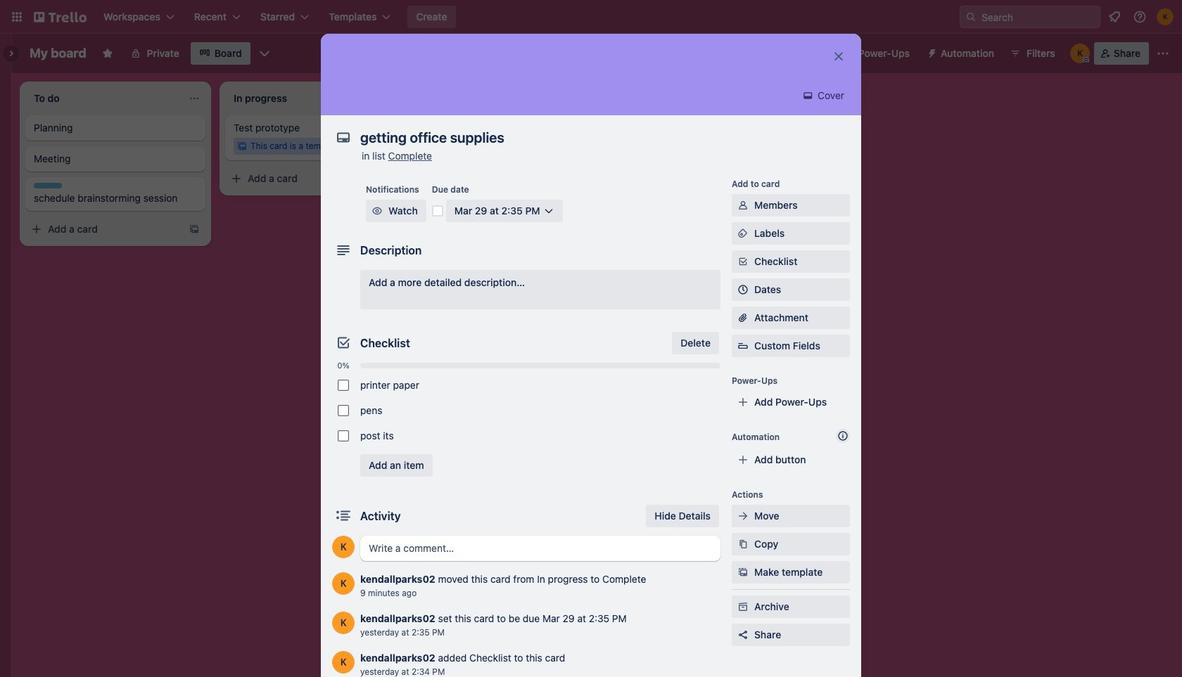 Task type: describe. For each thing, give the bounding box(es) containing it.
0 vertical spatial kendallparks02 (kendallparks02) image
[[1071, 44, 1090, 63]]

open information menu image
[[1133, 10, 1147, 24]]

1 vertical spatial create from template… image
[[189, 224, 200, 235]]

primary element
[[0, 0, 1183, 34]]

show menu image
[[1157, 46, 1171, 61]]

0 horizontal spatial kendallparks02 (kendallparks02) image
[[332, 536, 355, 559]]

0 vertical spatial create from template… image
[[389, 173, 400, 184]]

customize views image
[[258, 46, 272, 61]]

Search field
[[977, 6, 1100, 27]]



Task type: locate. For each thing, give the bounding box(es) containing it.
kendallparks02 (kendallparks02) image
[[1157, 8, 1174, 25], [332, 573, 355, 596], [332, 612, 355, 635], [332, 652, 355, 674]]

1 vertical spatial kendallparks02 (kendallparks02) image
[[332, 536, 355, 559]]

0 notifications image
[[1107, 8, 1124, 25]]

sm image
[[801, 89, 815, 103], [736, 199, 750, 213], [736, 227, 750, 241], [736, 538, 750, 552], [736, 566, 750, 580]]

None checkbox
[[434, 163, 483, 180], [338, 380, 349, 391], [338, 405, 349, 417], [338, 431, 349, 442], [434, 163, 483, 180], [338, 380, 349, 391], [338, 405, 349, 417], [338, 431, 349, 442]]

Write a comment text field
[[360, 536, 721, 562]]

star or unstar board image
[[102, 48, 113, 59]]

sm image
[[921, 42, 941, 62], [370, 204, 384, 218], [736, 510, 750, 524], [736, 600, 750, 615]]

color: sky, title: "design" element
[[34, 183, 62, 189]]

kendallparks02 (kendallparks02) image
[[1071, 44, 1090, 63], [332, 536, 355, 559]]

1 horizontal spatial create from template… image
[[389, 173, 400, 184]]

Mark due date as complete checkbox
[[432, 206, 443, 217]]

0 horizontal spatial create from template… image
[[189, 224, 200, 235]]

search image
[[966, 11, 977, 23]]

Board name text field
[[23, 42, 93, 65]]

1 horizontal spatial kendallparks02 (kendallparks02) image
[[1071, 44, 1090, 63]]

back to home image
[[34, 6, 87, 28]]

group
[[332, 373, 721, 449]]

create from template… image
[[389, 173, 400, 184], [189, 224, 200, 235]]

None text field
[[353, 125, 818, 151]]



Task type: vqa. For each thing, say whether or not it's contained in the screenshot.
Click to star Go To Market Strategy Template. It will show up at the top of your boards list. icon
no



